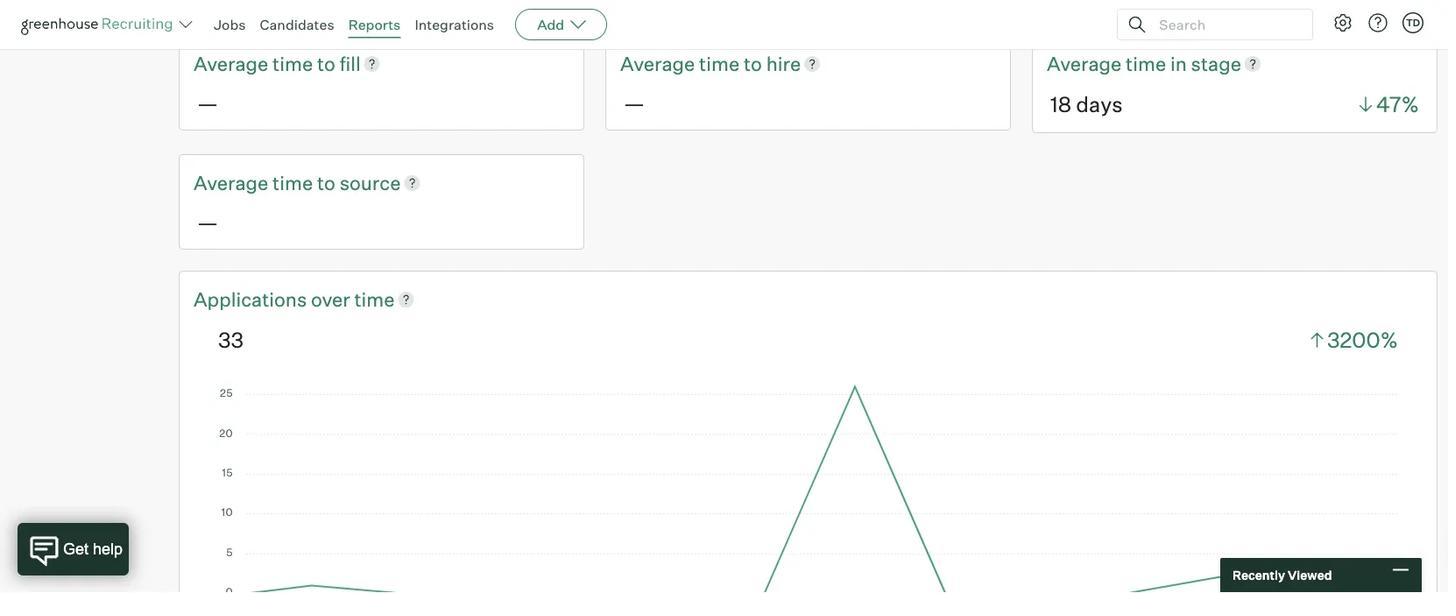 Task type: describe. For each thing, give the bounding box(es) containing it.
td button
[[1403, 12, 1424, 33]]

average time to for hire
[[620, 51, 766, 76]]

to link for fill
[[317, 50, 340, 77]]

47%
[[1377, 91, 1420, 117]]

time link for source
[[273, 169, 317, 196]]

source link
[[340, 169, 401, 196]]

average link for fill
[[194, 50, 273, 77]]

time link for hire
[[699, 50, 744, 77]]

18 days
[[1051, 91, 1123, 117]]

fill
[[340, 51, 361, 76]]

xychart image
[[218, 382, 1399, 593]]

18
[[1051, 91, 1072, 117]]

time for fill
[[273, 51, 313, 76]]

over link
[[311, 285, 354, 312]]

average link for source
[[194, 169, 273, 196]]

recently
[[1233, 568, 1286, 583]]

3200%
[[1328, 327, 1399, 353]]

days
[[1076, 91, 1123, 117]]

over
[[311, 287, 350, 311]]

2
[[216, 8, 224, 23]]

average time to for fill
[[194, 51, 340, 76]]

time link for fill
[[273, 50, 317, 77]]

applications
[[194, 287, 307, 311]]

to link for hire
[[744, 50, 766, 77]]

1 aug from the left
[[189, 8, 214, 23]]

time right over
[[354, 287, 395, 311]]

time link right over
[[354, 285, 395, 312]]

reports
[[348, 16, 401, 33]]

jobs link
[[214, 16, 246, 33]]

to link for source
[[317, 169, 340, 196]]

to for source
[[317, 170, 336, 195]]

average time to for source
[[194, 170, 340, 195]]

td
[[1406, 17, 1421, 28]]

oct
[[234, 8, 255, 23]]

fill link
[[340, 50, 361, 77]]

33
[[218, 327, 244, 353]]

average link for stage
[[1047, 50, 1126, 77]]

recently viewed
[[1233, 568, 1333, 583]]



Task type: locate. For each thing, give the bounding box(es) containing it.
— for fill
[[197, 90, 218, 116]]

jobs
[[214, 16, 246, 33]]

add
[[537, 16, 565, 33]]

average for fill
[[194, 51, 268, 76]]

to left source
[[317, 170, 336, 195]]

1 horizontal spatial aug
[[433, 8, 457, 23]]

aug 2 - oct 31, 2023 compared to may 4 - aug 1, 2023
[[189, 8, 502, 23]]

time left source
[[273, 170, 313, 195]]

2023
[[277, 8, 308, 23], [471, 8, 502, 23]]

1 - from the left
[[226, 8, 232, 23]]

to for fill
[[317, 51, 336, 76]]

candidates
[[260, 16, 334, 33]]

time link down "candidates"
[[273, 50, 317, 77]]

source
[[340, 170, 401, 195]]

time left hire
[[699, 51, 740, 76]]

build
[[41, 3, 71, 18]]

time link left source link
[[273, 169, 317, 196]]

report
[[73, 3, 113, 18]]

to left hire
[[744, 51, 762, 76]]

viewed
[[1288, 568, 1333, 583]]

aug
[[189, 8, 214, 23], [433, 8, 457, 23]]

time link left hire link
[[699, 50, 744, 77]]

- right 4
[[425, 8, 430, 23]]

—
[[197, 90, 218, 116], [624, 90, 645, 116], [197, 209, 218, 235]]

time down "candidates"
[[273, 51, 313, 76]]

aug left 2
[[189, 8, 214, 23]]

build report
[[41, 3, 113, 18]]

aug left 1,
[[433, 8, 457, 23]]

0 horizontal spatial aug
[[189, 8, 214, 23]]

average link
[[194, 50, 273, 77], [620, 50, 699, 77], [1047, 50, 1126, 77], [194, 169, 273, 196]]

to left may
[[371, 8, 383, 23]]

2 - from the left
[[425, 8, 430, 23]]

0 horizontal spatial 2023
[[277, 8, 308, 23]]

1 horizontal spatial -
[[425, 8, 430, 23]]

1 2023 from the left
[[277, 8, 308, 23]]

to
[[371, 8, 383, 23], [317, 51, 336, 76], [744, 51, 762, 76], [317, 170, 336, 195]]

to link
[[317, 50, 340, 77], [744, 50, 766, 77], [317, 169, 340, 196]]

— for source
[[197, 209, 218, 235]]

2023 right 31,
[[277, 8, 308, 23]]

- right 2
[[226, 8, 232, 23]]

2 2023 from the left
[[471, 8, 502, 23]]

average for source
[[194, 170, 268, 195]]

average link for hire
[[620, 50, 699, 77]]

stage
[[1191, 51, 1242, 76]]

average time in
[[1047, 51, 1191, 76]]

reports link
[[348, 16, 401, 33]]

applications over
[[194, 287, 354, 311]]

1 horizontal spatial 2023
[[471, 8, 502, 23]]

0 horizontal spatial -
[[226, 8, 232, 23]]

4
[[414, 8, 422, 23]]

configure image
[[1333, 12, 1354, 33]]

time for stage
[[1126, 51, 1167, 76]]

integrations
[[415, 16, 494, 33]]

average
[[194, 51, 268, 76], [620, 51, 695, 76], [1047, 51, 1122, 76], [194, 170, 268, 195]]

average time to
[[194, 51, 340, 76], [620, 51, 766, 76], [194, 170, 340, 195]]

time link
[[273, 50, 317, 77], [699, 50, 744, 77], [1126, 50, 1171, 77], [273, 169, 317, 196], [354, 285, 395, 312]]

time for hire
[[699, 51, 740, 76]]

-
[[226, 8, 232, 23], [425, 8, 430, 23]]

build report button
[[21, 0, 133, 26]]

— for hire
[[624, 90, 645, 116]]

in link
[[1171, 50, 1191, 77]]

2 aug from the left
[[433, 8, 457, 23]]

add button
[[515, 9, 607, 40]]

time for source
[[273, 170, 313, 195]]

time link left stage 'link' at the top right
[[1126, 50, 1171, 77]]

stage link
[[1191, 50, 1242, 77]]

td button
[[1400, 9, 1428, 37]]

hire
[[766, 51, 801, 76]]

time left in
[[1126, 51, 1167, 76]]

greenhouse recruiting image
[[21, 14, 179, 35]]

time
[[273, 51, 313, 76], [699, 51, 740, 76], [1126, 51, 1167, 76], [273, 170, 313, 195], [354, 287, 395, 311]]

31,
[[258, 8, 274, 23]]

2023 right 1,
[[471, 8, 502, 23]]

compared
[[310, 8, 369, 23]]

average for hire
[[620, 51, 695, 76]]

to for hire
[[744, 51, 762, 76]]

1,
[[460, 8, 469, 23]]

applications link
[[194, 285, 311, 312]]

Search text field
[[1155, 12, 1297, 37]]

average for stage
[[1047, 51, 1122, 76]]

candidates link
[[260, 16, 334, 33]]

hire link
[[766, 50, 801, 77]]

time link for stage
[[1126, 50, 1171, 77]]

may
[[386, 8, 411, 23]]

in
[[1171, 51, 1187, 76]]

to left fill
[[317, 51, 336, 76]]

integrations link
[[415, 16, 494, 33]]



Task type: vqa. For each thing, say whether or not it's contained in the screenshot.
AVERAGE TIME TO for hire
yes



